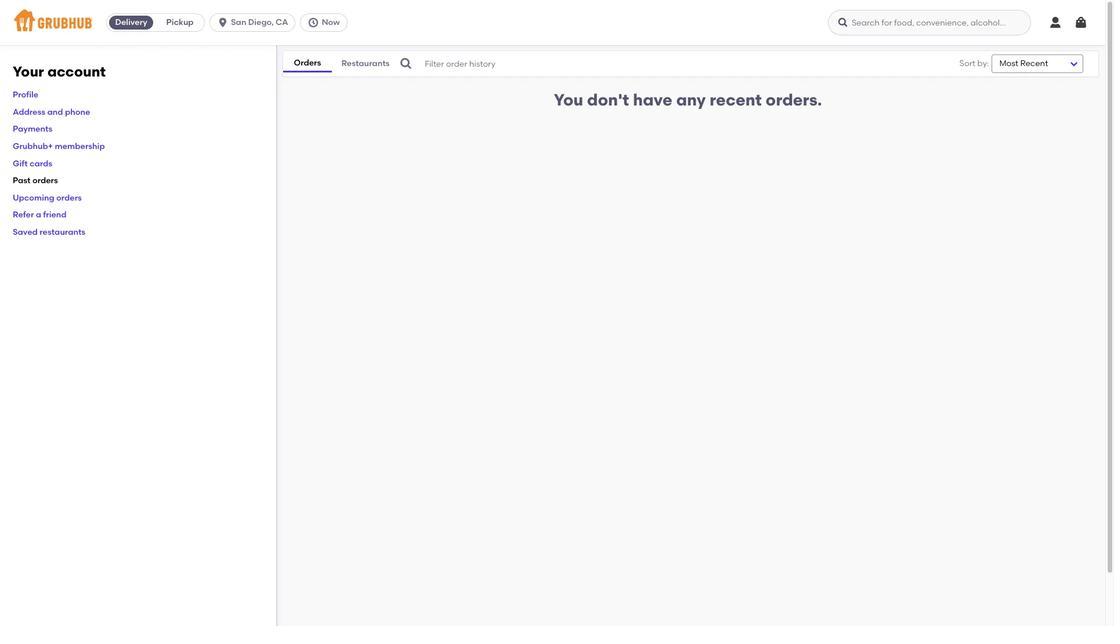 Task type: describe. For each thing, give the bounding box(es) containing it.
main navigation navigation
[[0, 0, 1106, 45]]

orders.
[[766, 90, 822, 110]]

have
[[633, 90, 673, 110]]

upcoming orders link
[[13, 193, 82, 203]]

account
[[47, 63, 106, 80]]

gift cards link
[[13, 159, 52, 169]]

you
[[554, 90, 584, 110]]

orders button
[[283, 55, 332, 73]]

address and phone link
[[13, 107, 90, 117]]

payments
[[13, 124, 52, 134]]

grubhub+ membership
[[13, 142, 105, 152]]

ca
[[276, 17, 288, 27]]

refer a friend
[[13, 210, 67, 220]]

sort by:
[[960, 59, 989, 68]]

san
[[231, 17, 246, 27]]

restaurants button
[[332, 56, 400, 72]]

grubhub+
[[13, 142, 53, 152]]

phone
[[65, 107, 90, 117]]

you don't have any recent orders.
[[554, 90, 822, 110]]

svg image inside now button
[[308, 17, 320, 28]]

now
[[322, 17, 340, 27]]

restaurants
[[40, 228, 85, 237]]

svg image inside san diego, ca button
[[217, 17, 229, 28]]

address and phone
[[13, 107, 90, 117]]

orders for upcoming orders
[[56, 193, 82, 203]]

payments link
[[13, 124, 52, 134]]

svg image
[[838, 17, 849, 28]]

a
[[36, 210, 41, 220]]

sort
[[960, 59, 976, 68]]

san diego, ca button
[[210, 13, 300, 32]]

cards
[[30, 159, 52, 169]]

restaurants
[[342, 59, 390, 69]]



Task type: locate. For each thing, give the bounding box(es) containing it.
recent
[[710, 90, 762, 110]]

san diego, ca
[[231, 17, 288, 27]]

grubhub+ membership link
[[13, 142, 105, 152]]

delivery
[[115, 17, 147, 27]]

saved restaurants link
[[13, 228, 85, 237]]

past
[[13, 176, 31, 186]]

upcoming orders
[[13, 193, 82, 203]]

pickup button
[[156, 13, 204, 32]]

Filter order history search field
[[400, 51, 925, 77]]

orders up friend
[[56, 193, 82, 203]]

pickup
[[166, 17, 194, 27]]

past orders
[[13, 176, 58, 186]]

profile
[[13, 90, 38, 100]]

don't
[[587, 90, 629, 110]]

any
[[677, 90, 706, 110]]

saved
[[13, 228, 38, 237]]

saved restaurants
[[13, 228, 85, 237]]

now button
[[300, 13, 352, 32]]

address
[[13, 107, 45, 117]]

by:
[[978, 59, 989, 68]]

and
[[47, 107, 63, 117]]

delivery button
[[107, 13, 156, 32]]

gift cards
[[13, 159, 52, 169]]

svg image
[[1049, 16, 1063, 30], [1075, 16, 1089, 30], [217, 17, 229, 28], [308, 17, 320, 28], [400, 57, 413, 71]]

Search for food, convenience, alcohol... search field
[[828, 10, 1032, 35]]

refer
[[13, 210, 34, 220]]

0 vertical spatial orders
[[32, 176, 58, 186]]

friend
[[43, 210, 67, 220]]

orders
[[294, 58, 321, 68]]

profile link
[[13, 90, 38, 100]]

gift
[[13, 159, 28, 169]]

orders
[[32, 176, 58, 186], [56, 193, 82, 203]]

membership
[[55, 142, 105, 152]]

your
[[13, 63, 44, 80]]

your account
[[13, 63, 106, 80]]

1 vertical spatial orders
[[56, 193, 82, 203]]

upcoming
[[13, 193, 54, 203]]

orders up upcoming orders at left
[[32, 176, 58, 186]]

past orders link
[[13, 176, 58, 186]]

diego,
[[248, 17, 274, 27]]

orders for past orders
[[32, 176, 58, 186]]

refer a friend link
[[13, 210, 67, 220]]



Task type: vqa. For each thing, say whether or not it's contained in the screenshot.
Ferrarini 'image'
no



